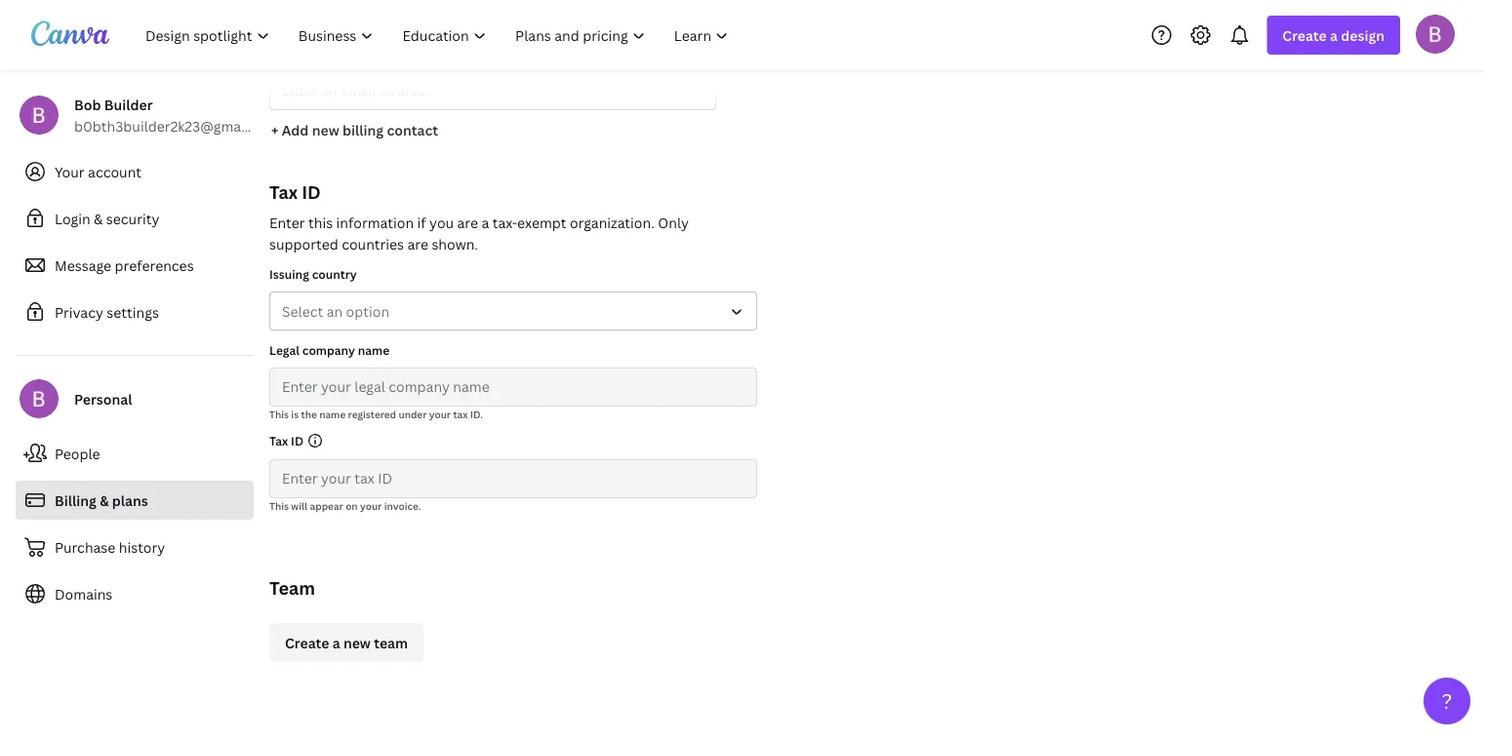 Task type: describe. For each thing, give the bounding box(es) containing it.
history
[[119, 538, 165, 557]]

create for create a design
[[1283, 26, 1327, 44]]

new for team
[[344, 634, 371, 653]]

add
[[282, 121, 309, 139]]

Enter your tax ID text field
[[282, 461, 745, 498]]

a inside tax id enter this information if you are a tax-exempt organization. only supported countries are shown.
[[482, 213, 489, 232]]

bob builder b0bth3builder2k23@gmail.com
[[74, 95, 281, 135]]

create a design
[[1283, 26, 1385, 44]]

0 vertical spatial name
[[358, 342, 390, 358]]

privacy settings link
[[16, 293, 254, 332]]

id for tax id enter this information if you are a tax-exempt organization. only supported countries are shown.
[[302, 180, 321, 204]]

contact
[[387, 121, 438, 139]]

appear
[[310, 500, 343, 513]]

a for create a design
[[1331, 26, 1338, 44]]

b0bth3builder2k23@gmail.com
[[74, 117, 281, 135]]

id.
[[470, 408, 483, 421]]

domains
[[55, 585, 113, 604]]

this for this will appear on your invoice.
[[269, 500, 289, 513]]

preferences
[[115, 256, 194, 275]]

new for billing
[[312, 121, 339, 139]]

legal company name
[[269, 342, 390, 358]]

? button
[[1424, 678, 1471, 725]]

billing
[[55, 491, 96, 510]]

1 vertical spatial your
[[360, 500, 382, 513]]

bob builder image
[[1416, 14, 1455, 53]]

message preferences
[[55, 256, 194, 275]]

if
[[417, 213, 426, 232]]

an
[[327, 302, 343, 321]]

Enter your legal company name text field
[[282, 369, 745, 406]]

id for tax id
[[291, 433, 304, 449]]

1 vertical spatial name
[[319, 408, 346, 421]]

information
[[336, 213, 414, 232]]

exempt
[[517, 213, 567, 232]]

login
[[55, 209, 90, 228]]

billing
[[343, 121, 384, 139]]

tax for tax id enter this information if you are a tax-exempt organization. only supported countries are shown.
[[269, 180, 298, 204]]

this will appear on your invoice.
[[269, 500, 421, 513]]

team
[[269, 576, 315, 600]]

legal
[[269, 342, 300, 358]]

design
[[1342, 26, 1385, 44]]

your account
[[55, 163, 142, 181]]

shown.
[[432, 235, 478, 253]]

+ add new billing contact button
[[269, 110, 440, 149]]

registered
[[348, 408, 396, 421]]

builder
[[104, 95, 153, 114]]

supported
[[269, 235, 338, 253]]

people
[[55, 445, 100, 463]]

settings
[[107, 303, 159, 322]]

privacy settings
[[55, 303, 159, 322]]

account
[[88, 163, 142, 181]]

& for login
[[94, 209, 103, 228]]

issuing
[[269, 266, 309, 282]]

issuing country
[[269, 266, 357, 282]]

login & security link
[[16, 199, 254, 238]]

plans
[[112, 491, 148, 510]]

only
[[658, 213, 689, 232]]

country
[[312, 266, 357, 282]]

your
[[55, 163, 85, 181]]

billing & plans
[[55, 491, 148, 510]]

purchase history
[[55, 538, 165, 557]]

on
[[346, 500, 358, 513]]

Enter an email address text field
[[282, 72, 704, 109]]



Task type: vqa. For each thing, say whether or not it's contained in the screenshot.
'Add frames to photos'
no



Task type: locate. For each thing, give the bounding box(es) containing it.
name down the option
[[358, 342, 390, 358]]

1 vertical spatial tax
[[269, 433, 288, 449]]

a left tax-
[[482, 213, 489, 232]]

+ add new billing contact
[[271, 121, 438, 139]]

0 vertical spatial are
[[457, 213, 478, 232]]

tax
[[453, 408, 468, 421]]

0 horizontal spatial name
[[319, 408, 346, 421]]

tax id enter this information if you are a tax-exempt organization. only supported countries are shown.
[[269, 180, 689, 253]]

& right login
[[94, 209, 103, 228]]

team
[[374, 634, 408, 653]]

0 vertical spatial create
[[1283, 26, 1327, 44]]

the
[[301, 408, 317, 421]]

message
[[55, 256, 111, 275]]

your left tax
[[429, 408, 451, 421]]

2 horizontal spatial a
[[1331, 26, 1338, 44]]

under
[[399, 408, 427, 421]]

1 vertical spatial new
[[344, 634, 371, 653]]

this left will
[[269, 500, 289, 513]]

1 vertical spatial create
[[285, 634, 329, 653]]

0 vertical spatial this
[[269, 408, 289, 421]]

this for this is the name registered under your tax id.
[[269, 408, 289, 421]]

name
[[358, 342, 390, 358], [319, 408, 346, 421]]

this
[[269, 408, 289, 421], [269, 500, 289, 513]]

id inside tax id enter this information if you are a tax-exempt organization. only supported countries are shown.
[[302, 180, 321, 204]]

this
[[308, 213, 333, 232]]

countries
[[342, 235, 404, 253]]

message preferences link
[[16, 246, 254, 285]]

1 horizontal spatial create
[[1283, 26, 1327, 44]]

invoice.
[[384, 500, 421, 513]]

bob
[[74, 95, 101, 114]]

purchase
[[55, 538, 116, 557]]

?
[[1442, 688, 1453, 716]]

create left design
[[1283, 26, 1327, 44]]

create a new team
[[285, 634, 408, 653]]

are up the shown. at the left top of page
[[457, 213, 478, 232]]

0 horizontal spatial a
[[333, 634, 340, 653]]

id down is
[[291, 433, 304, 449]]

company
[[302, 342, 355, 358]]

privacy
[[55, 303, 103, 322]]

name right the
[[319, 408, 346, 421]]

1 horizontal spatial a
[[482, 213, 489, 232]]

0 horizontal spatial your
[[360, 500, 382, 513]]

0 vertical spatial id
[[302, 180, 321, 204]]

1 vertical spatial id
[[291, 433, 304, 449]]

tax id
[[269, 433, 304, 449]]

a
[[1331, 26, 1338, 44], [482, 213, 489, 232], [333, 634, 340, 653]]

0 vertical spatial new
[[312, 121, 339, 139]]

a inside create a design 'dropdown button'
[[1331, 26, 1338, 44]]

new right 'add' in the left of the page
[[312, 121, 339, 139]]

create inside button
[[285, 634, 329, 653]]

people link
[[16, 434, 254, 473]]

are
[[457, 213, 478, 232], [408, 235, 429, 253]]

1 horizontal spatial name
[[358, 342, 390, 358]]

select an option
[[282, 302, 390, 321]]

your right on
[[360, 500, 382, 513]]

create down the "team"
[[285, 634, 329, 653]]

2 tax from the top
[[269, 433, 288, 449]]

organization.
[[570, 213, 655, 232]]

your account link
[[16, 152, 254, 191]]

1 horizontal spatial your
[[429, 408, 451, 421]]

domains link
[[16, 575, 254, 614]]

& for billing
[[100, 491, 109, 510]]

id up this
[[302, 180, 321, 204]]

enter
[[269, 213, 305, 232]]

0 vertical spatial a
[[1331, 26, 1338, 44]]

2 vertical spatial a
[[333, 634, 340, 653]]

0 horizontal spatial are
[[408, 235, 429, 253]]

1 tax from the top
[[269, 180, 298, 204]]

is
[[291, 408, 299, 421]]

create a design button
[[1267, 16, 1401, 55]]

tax inside tax id enter this information if you are a tax-exempt organization. only supported countries are shown.
[[269, 180, 298, 204]]

this left is
[[269, 408, 289, 421]]

& inside login & security link
[[94, 209, 103, 228]]

tax-
[[493, 213, 517, 232]]

2 this from the top
[[269, 500, 289, 513]]

& inside 'billing & plans' link
[[100, 491, 109, 510]]

create inside 'dropdown button'
[[1283, 26, 1327, 44]]

login & security
[[55, 209, 160, 228]]

create a new team button
[[269, 624, 424, 663]]

select
[[282, 302, 323, 321]]

id
[[302, 180, 321, 204], [291, 433, 304, 449]]

tax for tax id
[[269, 433, 288, 449]]

+
[[271, 121, 279, 139]]

a for create a new team
[[333, 634, 340, 653]]

billing & plans link
[[16, 481, 254, 520]]

top level navigation element
[[133, 16, 745, 55]]

new left team
[[344, 634, 371, 653]]

1 vertical spatial &
[[100, 491, 109, 510]]

0 vertical spatial &
[[94, 209, 103, 228]]

you
[[430, 213, 454, 232]]

a left design
[[1331, 26, 1338, 44]]

your
[[429, 408, 451, 421], [360, 500, 382, 513]]

&
[[94, 209, 103, 228], [100, 491, 109, 510]]

1 vertical spatial are
[[408, 235, 429, 253]]

are down if
[[408, 235, 429, 253]]

1 this from the top
[[269, 408, 289, 421]]

1 vertical spatial a
[[482, 213, 489, 232]]

a left team
[[333, 634, 340, 653]]

a inside create a new team button
[[333, 634, 340, 653]]

0 horizontal spatial create
[[285, 634, 329, 653]]

will
[[291, 500, 308, 513]]

security
[[106, 209, 160, 228]]

Select an option button
[[269, 292, 757, 331]]

new
[[312, 121, 339, 139], [344, 634, 371, 653]]

option
[[346, 302, 390, 321]]

0 horizontal spatial new
[[312, 121, 339, 139]]

tax
[[269, 180, 298, 204], [269, 433, 288, 449]]

create for create a new team
[[285, 634, 329, 653]]

1 vertical spatial this
[[269, 500, 289, 513]]

personal
[[74, 390, 132, 409]]

& left plans at the left
[[100, 491, 109, 510]]

create
[[1283, 26, 1327, 44], [285, 634, 329, 653]]

1 horizontal spatial are
[[457, 213, 478, 232]]

1 horizontal spatial new
[[344, 634, 371, 653]]

0 vertical spatial tax
[[269, 180, 298, 204]]

this is the name registered under your tax id.
[[269, 408, 483, 421]]

purchase history link
[[16, 528, 254, 567]]

0 vertical spatial your
[[429, 408, 451, 421]]



